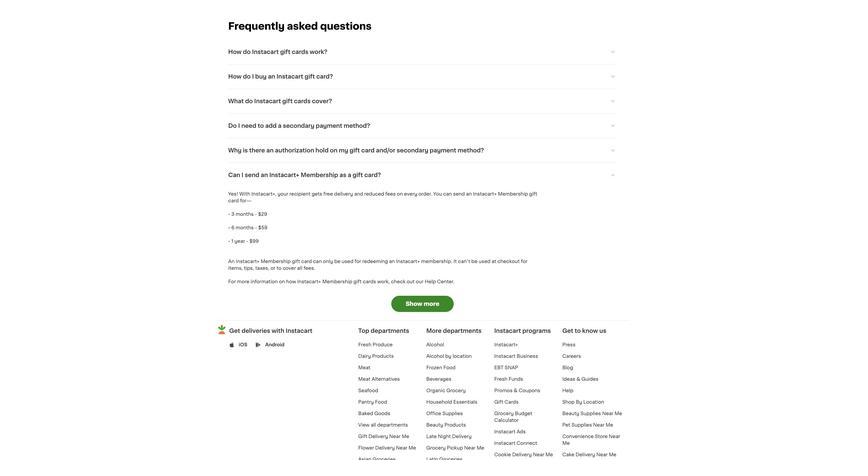 Task type: describe. For each thing, give the bounding box(es) containing it.
at
[[492, 259, 497, 264]]

why is there an authorization hold on my gift card and/or secondary payment method? button
[[228, 138, 617, 163]]

food for frozen food
[[444, 366, 456, 370]]

for—
[[240, 199, 252, 203]]

instacart ads
[[495, 430, 526, 434]]

0 horizontal spatial card?
[[316, 74, 333, 79]]

departments for more departments
[[443, 329, 482, 334]]

produce
[[373, 343, 393, 347]]

frozen
[[427, 366, 442, 370]]

year
[[235, 239, 245, 244]]

send inside "can i send an instacart+ membership as a gift card?" dropdown button
[[245, 173, 259, 178]]

delivery up grocery pickup near me
[[452, 434, 472, 439]]

cards for work?
[[292, 49, 309, 55]]

for
[[228, 280, 236, 284]]

ideas & guides
[[563, 377, 599, 382]]

frequently
[[228, 21, 285, 31]]

to inside 'do i need to add a secondary payment method?' dropdown button
[[258, 123, 264, 129]]

do for what do instacart gift cards cover?
[[245, 99, 253, 104]]

how for how do i buy an instacart gift card?
[[228, 74, 242, 79]]

and
[[354, 192, 363, 197]]

1 horizontal spatial can
[[443, 192, 452, 197]]

2 for from the left
[[521, 259, 528, 264]]

near for pet supplies near me
[[593, 423, 605, 428]]

supplies up convenience
[[572, 423, 592, 428]]

frequently asked questions
[[228, 21, 372, 31]]

a inside dropdown button
[[278, 123, 282, 129]]

gets
[[312, 192, 322, 197]]

flower delivery near me link
[[358, 446, 416, 451]]

fresh for fresh funds
[[495, 377, 508, 382]]

do for how do instacart gift cards work?
[[243, 49, 251, 55]]

coupons
[[519, 389, 541, 393]]

i for send
[[242, 173, 243, 178]]

shop by location link
[[563, 400, 604, 405]]

me for cake delivery near me
[[609, 453, 617, 457]]

frozen food link
[[427, 366, 456, 370]]

only
[[323, 259, 333, 264]]

card inside why is there an authorization hold on my gift card and/or secondary payment method? dropdown button
[[361, 148, 375, 153]]

instacart up what do instacart gift cards cover?
[[277, 74, 303, 79]]

press
[[563, 343, 576, 347]]

2 used from the left
[[479, 259, 491, 264]]

more inside button
[[424, 302, 440, 307]]

authorization
[[275, 148, 314, 153]]

do i need to add a secondary payment method?
[[228, 123, 370, 129]]

with
[[272, 329, 284, 334]]

on inside why is there an authorization hold on my gift card and/or secondary payment method? dropdown button
[[330, 148, 338, 153]]

late night delivery link
[[427, 434, 472, 439]]

dairy products link
[[358, 354, 394, 359]]

instacart+ inside dropdown button
[[269, 173, 300, 178]]

careers link
[[563, 354, 581, 359]]

household essentials
[[427, 400, 478, 405]]

more inside yes! with instacart+, your recipient gets free delivery and reduced fees on every order. you can send an instacart+ membership gift card for— • 3 months - $29 • 6 months - $59 • 1 year - $99 an instacart+ membership gift card can only be used for redeeming an instacart+ membership. it can't be used at checkout for items, tips, taxes, or to cover all fees. for more information on how instacart+ membership gift cards work, check out our help center.
[[237, 280, 249, 284]]

instacart connect
[[495, 441, 537, 446]]

baked goods link
[[358, 412, 390, 416]]

dairy products
[[358, 354, 394, 359]]

meat for meat link
[[358, 366, 371, 370]]

check
[[391, 280, 406, 284]]

beauty supplies near me
[[563, 412, 622, 416]]

beauty products
[[427, 423, 466, 428]]

$29
[[258, 212, 267, 217]]

grocery pickup near me
[[427, 446, 484, 451]]

ideas & guides link
[[563, 377, 599, 382]]

shop
[[563, 400, 575, 405]]

grocery for grocery budget calculator
[[495, 412, 514, 416]]

departments for top departments
[[371, 329, 409, 334]]

connect
[[517, 441, 537, 446]]

get for get deliveries with instacart
[[229, 329, 240, 334]]

me for grocery pickup near me
[[477, 446, 484, 451]]

convenience
[[563, 434, 594, 439]]

cards
[[505, 400, 519, 405]]

taxes,
[[255, 266, 269, 271]]

night
[[438, 434, 451, 439]]

help inside yes! with instacart+, your recipient gets free delivery and reduced fees on every order. you can send an instacart+ membership gift card for— • 3 months - $29 • 6 months - $59 • 1 year - $99 an instacart+ membership gift card can only be used for redeeming an instacart+ membership. it can't be used at checkout for items, tips, taxes, or to cover all fees. for more information on how instacart+ membership gift cards work, check out our help center.
[[425, 280, 436, 284]]

fresh produce link
[[358, 343, 393, 347]]

food for pantry food
[[375, 400, 387, 405]]

you
[[434, 192, 442, 197]]

& for promos
[[514, 389, 518, 393]]

ebt snap link
[[495, 366, 518, 370]]

3 • from the top
[[228, 239, 230, 244]]

instacart programs
[[495, 329, 551, 334]]

grocery budget calculator link
[[495, 412, 533, 423]]

show more button
[[392, 296, 454, 312]]

cake
[[563, 453, 575, 457]]

view all departments
[[358, 423, 408, 428]]

do for how do i buy an instacart gift card?
[[243, 74, 251, 79]]

store
[[595, 434, 608, 439]]

1 horizontal spatial all
[[371, 423, 376, 428]]

& for ideas
[[577, 377, 581, 382]]

fees.
[[304, 266, 315, 271]]

instacart up add
[[254, 99, 281, 104]]

2 vertical spatial -
[[246, 239, 248, 244]]

snap
[[505, 366, 518, 370]]

yes! with instacart+, your recipient gets free delivery and reduced fees on every order. you can send an instacart+ membership gift card for— • 3 months - $29 • 6 months - $59 • 1 year - $99 an instacart+ membership gift card can only be used for redeeming an instacart+ membership. it can't be used at checkout for items, tips, taxes, or to cover all fees. for more information on how instacart+ membership gift cards work, check out our help center.
[[228, 192, 539, 284]]

$59
[[258, 226, 268, 230]]

instacart connect link
[[495, 441, 537, 446]]

calculator
[[495, 418, 519, 423]]

1 vertical spatial -
[[255, 226, 257, 230]]

me for pet supplies near me
[[606, 423, 613, 428]]

beauty for beauty supplies near me
[[563, 412, 580, 416]]

ios link
[[239, 342, 247, 348]]

grocery budget calculator
[[495, 412, 533, 423]]

instacart down "instacart+" link
[[495, 354, 516, 359]]

fresh funds
[[495, 377, 523, 382]]

1 horizontal spatial card?
[[365, 173, 381, 178]]

alcohol for alcohol by location
[[427, 354, 444, 359]]

supplies for to
[[581, 412, 601, 416]]

near for cake delivery near me
[[597, 453, 608, 457]]

my
[[339, 148, 348, 153]]

cards inside yes! with instacart+, your recipient gets free delivery and reduced fees on every order. you can send an instacart+ membership gift card for— • 3 months - $29 • 6 months - $59 • 1 year - $99 an instacart+ membership gift card can only be used for redeeming an instacart+ membership. it can't be used at checkout for items, tips, taxes, or to cover all fees. for more information on how instacart+ membership gift cards work, check out our help center.
[[363, 280, 376, 284]]

fresh funds link
[[495, 377, 523, 382]]

how do i buy an instacart gift card? button
[[228, 65, 617, 89]]

1
[[231, 239, 233, 244]]

blog link
[[563, 366, 573, 370]]

secondary inside dropdown button
[[397, 148, 429, 153]]

delivery for instacart
[[512, 453, 532, 457]]

2 • from the top
[[228, 226, 230, 230]]

beauty products link
[[427, 423, 466, 428]]

yes!
[[228, 192, 238, 197]]

by
[[576, 400, 582, 405]]

all inside yes! with instacart+, your recipient gets free delivery and reduced fees on every order. you can send an instacart+ membership gift card for— • 3 months - $29 • 6 months - $59 • 1 year - $99 an instacart+ membership gift card can only be used for redeeming an instacart+ membership. it can't be used at checkout for items, tips, taxes, or to cover all fees. for more information on how instacart+ membership gift cards work, check out our help center.
[[297, 266, 303, 271]]

pantry
[[358, 400, 374, 405]]

1 for from the left
[[355, 259, 361, 264]]

why
[[228, 148, 242, 153]]

show more
[[406, 302, 440, 307]]

baked
[[358, 412, 373, 416]]

is
[[243, 148, 248, 153]]

method? inside 'do i need to add a secondary payment method?' dropdown button
[[344, 123, 370, 129]]

an right buy
[[268, 74, 275, 79]]

android
[[265, 343, 285, 347]]

gift delivery near me
[[358, 434, 409, 439]]

top
[[358, 329, 369, 334]]

show
[[406, 302, 423, 307]]

organic grocery
[[427, 389, 466, 393]]

an right there
[[266, 148, 274, 153]]

recipient
[[290, 192, 311, 197]]

more
[[427, 329, 442, 334]]

redeeming
[[363, 259, 388, 264]]

products for beauty products
[[445, 423, 466, 428]]

an up instacart+,
[[261, 173, 268, 178]]

gift for gift delivery near me
[[358, 434, 367, 439]]

instacart business
[[495, 354, 538, 359]]

2 horizontal spatial i
[[252, 74, 254, 79]]

an right the you
[[466, 192, 472, 197]]

to inside yes! with instacart+, your recipient gets free delivery and reduced fees on every order. you can send an instacart+ membership gift card for— • 3 months - $29 • 6 months - $59 • 1 year - $99 an instacart+ membership gift card can only be used for redeeming an instacart+ membership. it can't be used at checkout for items, tips, taxes, or to cover all fees. for more information on how instacart+ membership gift cards work, check out our help center.
[[277, 266, 282, 271]]

near for grocery pickup near me
[[464, 446, 476, 451]]

instacart up "instacart+" link
[[495, 329, 521, 334]]



Task type: locate. For each thing, give the bounding box(es) containing it.
press link
[[563, 343, 576, 347]]

to left know
[[575, 329, 581, 334]]

get
[[229, 329, 240, 334], [563, 329, 574, 334]]

beauty down office
[[427, 423, 444, 428]]

an right redeeming
[[389, 259, 395, 264]]

1 vertical spatial do
[[243, 74, 251, 79]]

0 horizontal spatial &
[[514, 389, 518, 393]]

0 vertical spatial to
[[258, 123, 264, 129]]

• left 1
[[228, 239, 230, 244]]

instacart right with
[[286, 329, 313, 334]]

payment inside 'do i need to add a secondary payment method?' dropdown button
[[316, 123, 342, 129]]

cards
[[292, 49, 309, 55], [294, 99, 311, 104], [363, 280, 376, 284]]

me for beauty supplies near me
[[615, 412, 622, 416]]

know
[[583, 329, 598, 334]]

1 horizontal spatial fresh
[[495, 377, 508, 382]]

why is there an authorization hold on my gift card and/or secondary payment method?
[[228, 148, 484, 153]]

1 vertical spatial months
[[236, 226, 254, 230]]

1 vertical spatial help
[[563, 389, 574, 393]]

1 vertical spatial to
[[277, 266, 282, 271]]

on left my
[[330, 148, 338, 153]]

all right view
[[371, 423, 376, 428]]

1 meat from the top
[[358, 366, 371, 370]]

me for gift delivery near me
[[402, 434, 409, 439]]

a inside dropdown button
[[348, 173, 351, 178]]

help up shop
[[563, 389, 574, 393]]

food down alcohol by location link
[[444, 366, 456, 370]]

2 vertical spatial on
[[279, 280, 285, 284]]

instacart shopper app logo image
[[216, 324, 227, 336]]

payment down 'do i need to add a secondary payment method?' dropdown button
[[430, 148, 456, 153]]

1 horizontal spatial send
[[453, 192, 465, 197]]

payment inside why is there an authorization hold on my gift card and/or secondary payment method? dropdown button
[[430, 148, 456, 153]]

2 get from the left
[[563, 329, 574, 334]]

alcohol for alcohol link
[[427, 343, 444, 347]]

0 vertical spatial secondary
[[283, 123, 315, 129]]

products up late night delivery
[[445, 423, 466, 428]]

near up the flower delivery near me link
[[389, 434, 401, 439]]

2 be from the left
[[472, 259, 478, 264]]

business
[[517, 354, 538, 359]]

cookie
[[495, 453, 511, 457]]

beauty for beauty products
[[427, 423, 444, 428]]

and/or
[[376, 148, 396, 153]]

near down connect
[[533, 453, 545, 457]]

-
[[255, 212, 257, 217], [255, 226, 257, 230], [246, 239, 248, 244]]

0 horizontal spatial grocery
[[427, 446, 446, 451]]

i left buy
[[252, 74, 254, 79]]

0 vertical spatial on
[[330, 148, 338, 153]]

months right 3
[[236, 212, 254, 217]]

fees
[[386, 192, 396, 197]]

0 vertical spatial grocery
[[447, 389, 466, 393]]

supplies down household essentials
[[443, 412, 463, 416]]

get up press
[[563, 329, 574, 334]]

meat link
[[358, 366, 371, 370]]

0 horizontal spatial can
[[313, 259, 322, 264]]

near down location
[[602, 412, 614, 416]]

with
[[239, 192, 250, 197]]

departments up location
[[443, 329, 482, 334]]

0 horizontal spatial used
[[342, 259, 354, 264]]

alcohol down 'more'
[[427, 343, 444, 347]]

grocery up household essentials
[[447, 389, 466, 393]]

send right the you
[[453, 192, 465, 197]]

for
[[355, 259, 361, 264], [521, 259, 528, 264]]

me for convenience store near me
[[563, 441, 570, 446]]

2 months from the top
[[236, 226, 254, 230]]

0 vertical spatial •
[[228, 212, 230, 217]]

1 vertical spatial card?
[[365, 173, 381, 178]]

1 vertical spatial meat
[[358, 377, 371, 382]]

1 horizontal spatial help
[[563, 389, 574, 393]]

add
[[265, 123, 277, 129]]

pet supplies near me link
[[563, 423, 613, 428]]

me inside convenience store near me
[[563, 441, 570, 446]]

0 horizontal spatial help
[[425, 280, 436, 284]]

0 vertical spatial send
[[245, 173, 259, 178]]

0 vertical spatial products
[[372, 354, 394, 359]]

it
[[454, 259, 457, 264]]

0 horizontal spatial fresh
[[358, 343, 372, 347]]

me for cookie delivery near me
[[546, 453, 553, 457]]

how up what
[[228, 74, 242, 79]]

delivery for top
[[375, 446, 395, 451]]

2 horizontal spatial on
[[397, 192, 403, 197]]

supplies up pet supplies near me link
[[581, 412, 601, 416]]

on left how
[[279, 280, 285, 284]]

more departments
[[427, 329, 482, 334]]

near for cookie delivery near me
[[533, 453, 545, 457]]

near down store
[[597, 453, 608, 457]]

cake delivery near me link
[[563, 453, 617, 457]]

get right instacart shopper app logo
[[229, 329, 240, 334]]

cards for cover?
[[294, 99, 311, 104]]

0 vertical spatial cards
[[292, 49, 309, 55]]

how down frequently
[[228, 49, 242, 55]]

meat down meat link
[[358, 377, 371, 382]]

method? inside why is there an authorization hold on my gift card and/or secondary payment method? dropdown button
[[458, 148, 484, 153]]

near up store
[[593, 423, 605, 428]]

2 horizontal spatial to
[[575, 329, 581, 334]]

questions
[[320, 21, 372, 31]]

ideas
[[563, 377, 576, 382]]

supplies for departments
[[443, 412, 463, 416]]

instacart business link
[[495, 354, 538, 359]]

i
[[252, 74, 254, 79], [238, 123, 240, 129], [242, 173, 243, 178]]

can right the you
[[443, 192, 452, 197]]

0 vertical spatial help
[[425, 280, 436, 284]]

how inside how do instacart gift cards work? dropdown button
[[228, 49, 242, 55]]

0 vertical spatial &
[[577, 377, 581, 382]]

0 vertical spatial how
[[228, 49, 242, 55]]

alcohol by location
[[427, 354, 472, 359]]

i right 'can'
[[242, 173, 243, 178]]

0 vertical spatial can
[[443, 192, 452, 197]]

1 vertical spatial send
[[453, 192, 465, 197]]

1 vertical spatial more
[[424, 302, 440, 307]]

secondary up "can i send an instacart+ membership as a gift card?" dropdown button
[[397, 148, 429, 153]]

1 horizontal spatial products
[[445, 423, 466, 428]]

can't
[[458, 259, 470, 264]]

card? up reduced
[[365, 173, 381, 178]]

card down yes!
[[228, 199, 239, 203]]

seafood link
[[358, 389, 378, 393]]

beauty down shop
[[563, 412, 580, 416]]

0 horizontal spatial all
[[297, 266, 303, 271]]

0 horizontal spatial more
[[237, 280, 249, 284]]

cards left cover?
[[294, 99, 311, 104]]

payment up hold
[[316, 123, 342, 129]]

1 vertical spatial grocery
[[495, 412, 514, 416]]

programs
[[523, 329, 551, 334]]

1 vertical spatial cards
[[294, 99, 311, 104]]

work,
[[377, 280, 390, 284]]

6
[[231, 226, 235, 230]]

grocery for grocery pickup near me
[[427, 446, 446, 451]]

guides
[[582, 377, 599, 382]]

grocery up calculator
[[495, 412, 514, 416]]

near for gift delivery near me
[[389, 434, 401, 439]]

all left fees.
[[297, 266, 303, 271]]

organic grocery link
[[427, 389, 466, 393]]

send inside yes! with instacart+, your recipient gets free delivery and reduced fees on every order. you can send an instacart+ membership gift card for— • 3 months - $29 • 6 months - $59 • 1 year - $99 an instacart+ membership gift card can only be used for redeeming an instacart+ membership. it can't be used at checkout for items, tips, taxes, or to cover all fees. for more information on how instacart+ membership gift cards work, check out our help center.
[[453, 192, 465, 197]]

1 vertical spatial food
[[375, 400, 387, 405]]

secondary up authorization
[[283, 123, 315, 129]]

alcohol down alcohol link
[[427, 354, 444, 359]]

near for convenience store near me
[[609, 434, 621, 439]]

send right 'can'
[[245, 173, 259, 178]]

fresh
[[358, 343, 372, 347], [495, 377, 508, 382]]

office supplies
[[427, 412, 463, 416]]

gift for gift cards
[[495, 400, 504, 405]]

how do instacart gift cards work?
[[228, 49, 328, 55]]

0 vertical spatial beauty
[[563, 412, 580, 416]]

ebt
[[495, 366, 504, 370]]

delivery down connect
[[512, 453, 532, 457]]

• left 3
[[228, 212, 230, 217]]

1 vertical spatial on
[[397, 192, 403, 197]]

membership inside dropdown button
[[301, 173, 338, 178]]

1 horizontal spatial payment
[[430, 148, 456, 153]]

an
[[228, 259, 235, 264]]

1 horizontal spatial i
[[242, 173, 243, 178]]

products for dairy products
[[372, 354, 394, 359]]

a right as
[[348, 173, 351, 178]]

reduced
[[364, 192, 384, 197]]

2 horizontal spatial grocery
[[495, 412, 514, 416]]

0 horizontal spatial be
[[334, 259, 341, 264]]

0 horizontal spatial card
[[228, 199, 239, 203]]

- left $99
[[246, 239, 248, 244]]

what
[[228, 99, 244, 104]]

•
[[228, 212, 230, 217], [228, 226, 230, 230], [228, 239, 230, 244]]

for left redeeming
[[355, 259, 361, 264]]

near down gift delivery near me
[[396, 446, 408, 451]]

do left buy
[[243, 74, 251, 79]]

your
[[278, 192, 288, 197]]

instacart+ link
[[495, 343, 518, 347]]

android play store logo image
[[256, 343, 261, 348]]

ios app store logo image
[[229, 343, 234, 348]]

an
[[268, 74, 275, 79], [266, 148, 274, 153], [261, 173, 268, 178], [466, 192, 472, 197], [389, 259, 395, 264]]

to left add
[[258, 123, 264, 129]]

gift down view
[[358, 434, 367, 439]]

2 meat from the top
[[358, 377, 371, 382]]

0 vertical spatial alcohol
[[427, 343, 444, 347]]

promos & coupons
[[495, 389, 541, 393]]

1 horizontal spatial for
[[521, 259, 528, 264]]

departments up produce
[[371, 329, 409, 334]]

1 horizontal spatial food
[[444, 366, 456, 370]]

near for flower delivery near me
[[396, 446, 408, 451]]

view
[[358, 423, 370, 428]]

on right the fees
[[397, 192, 403, 197]]

1 vertical spatial how
[[228, 74, 242, 79]]

1 vertical spatial payment
[[430, 148, 456, 153]]

1 vertical spatial a
[[348, 173, 351, 178]]

0 horizontal spatial gift
[[358, 434, 367, 439]]

checkout
[[498, 259, 520, 264]]

1 horizontal spatial &
[[577, 377, 581, 382]]

pet
[[563, 423, 571, 428]]

what do instacart gift cards cover? button
[[228, 89, 617, 114]]

cards left work, in the bottom left of the page
[[363, 280, 376, 284]]

instacart up the cookie
[[495, 441, 516, 446]]

more right for
[[237, 280, 249, 284]]

near for beauty supplies near me
[[602, 412, 614, 416]]

android link
[[265, 342, 285, 348]]

instacart up buy
[[252, 49, 279, 55]]

near right store
[[609, 434, 621, 439]]

2 vertical spatial card
[[301, 259, 312, 264]]

0 vertical spatial -
[[255, 212, 257, 217]]

- left $59
[[255, 226, 257, 230]]

1 vertical spatial beauty
[[427, 423, 444, 428]]

near right pickup
[[464, 446, 476, 451]]

1 horizontal spatial to
[[277, 266, 282, 271]]

2 how from the top
[[228, 74, 242, 79]]

free
[[324, 192, 333, 197]]

0 vertical spatial meat
[[358, 366, 371, 370]]

used right only
[[342, 259, 354, 264]]

1 horizontal spatial secondary
[[397, 148, 429, 153]]

departments up gift delivery near me link
[[377, 423, 408, 428]]

0 horizontal spatial food
[[375, 400, 387, 405]]

0 vertical spatial food
[[444, 366, 456, 370]]

be right the can't
[[472, 259, 478, 264]]

1 • from the top
[[228, 212, 230, 217]]

fresh down the ebt
[[495, 377, 508, 382]]

ios
[[239, 343, 247, 347]]

do down frequently
[[243, 49, 251, 55]]

do right what
[[245, 99, 253, 104]]

meat down dairy
[[358, 366, 371, 370]]

0 vertical spatial months
[[236, 212, 254, 217]]

information
[[251, 280, 278, 284]]

cards left work?
[[292, 49, 309, 55]]

1 horizontal spatial beauty
[[563, 412, 580, 416]]

how inside how do i buy an instacart gift card? dropdown button
[[228, 74, 242, 79]]

1 vertical spatial •
[[228, 226, 230, 230]]

0 vertical spatial payment
[[316, 123, 342, 129]]

2 horizontal spatial card
[[361, 148, 375, 153]]

can i send an instacart+ membership as a gift card? button
[[228, 163, 617, 187]]

0 vertical spatial fresh
[[358, 343, 372, 347]]

0 horizontal spatial to
[[258, 123, 264, 129]]

fresh for fresh produce
[[358, 343, 372, 347]]

dairy
[[358, 354, 371, 359]]

• left 6 on the left of page
[[228, 226, 230, 230]]

near inside convenience store near me
[[609, 434, 621, 439]]

0 vertical spatial gift
[[495, 400, 504, 405]]

secondary inside dropdown button
[[283, 123, 315, 129]]

cover
[[283, 266, 296, 271]]

delivery down convenience store near me on the right of page
[[576, 453, 595, 457]]

asked
[[287, 21, 318, 31]]

i inside dropdown button
[[238, 123, 240, 129]]

1 vertical spatial products
[[445, 423, 466, 428]]

card left and/or
[[361, 148, 375, 153]]

view all departments link
[[358, 423, 408, 428]]

instacart down calculator
[[495, 430, 516, 434]]

delivery down view all departments link
[[369, 434, 388, 439]]

delivery down gift delivery near me link
[[375, 446, 395, 451]]

0 horizontal spatial for
[[355, 259, 361, 264]]

& down funds
[[514, 389, 518, 393]]

1 horizontal spatial a
[[348, 173, 351, 178]]

1 alcohol from the top
[[427, 343, 444, 347]]

2 vertical spatial to
[[575, 329, 581, 334]]

2 vertical spatial do
[[245, 99, 253, 104]]

1 vertical spatial card
[[228, 199, 239, 203]]

1 months from the top
[[236, 212, 254, 217]]

1 how from the top
[[228, 49, 242, 55]]

delivery for get
[[576, 453, 595, 457]]

grocery down late
[[427, 446, 446, 451]]

to right or
[[277, 266, 282, 271]]

card?
[[316, 74, 333, 79], [365, 173, 381, 178]]

get for get to know us
[[563, 329, 574, 334]]

1 vertical spatial alcohol
[[427, 354, 444, 359]]

meat alternatives link
[[358, 377, 400, 382]]

how for how do instacart gift cards work?
[[228, 49, 242, 55]]

get to know us
[[563, 329, 607, 334]]

late night delivery
[[427, 434, 472, 439]]

alternatives
[[372, 377, 400, 382]]

gift down promos
[[495, 400, 504, 405]]

1 horizontal spatial gift
[[495, 400, 504, 405]]

help link
[[563, 389, 574, 393]]

0 horizontal spatial send
[[245, 173, 259, 178]]

grocery pickup near me link
[[427, 446, 484, 451]]

me for flower delivery near me
[[409, 446, 416, 451]]

i for need
[[238, 123, 240, 129]]

0 horizontal spatial payment
[[316, 123, 342, 129]]

food up goods
[[375, 400, 387, 405]]

be right only
[[334, 259, 341, 264]]

1 horizontal spatial grocery
[[447, 389, 466, 393]]

can up fees.
[[313, 259, 322, 264]]

or
[[271, 266, 275, 271]]

can i send an instacart+ membership as a gift card?
[[228, 173, 381, 178]]

1 horizontal spatial more
[[424, 302, 440, 307]]

1 be from the left
[[334, 259, 341, 264]]

fresh up dairy
[[358, 343, 372, 347]]

products
[[372, 354, 394, 359], [445, 423, 466, 428]]

baked goods
[[358, 412, 390, 416]]

1 vertical spatial can
[[313, 259, 322, 264]]

meat for meat alternatives
[[358, 377, 371, 382]]

0 vertical spatial a
[[278, 123, 282, 129]]

meat
[[358, 366, 371, 370], [358, 377, 371, 382]]

1 vertical spatial i
[[238, 123, 240, 129]]

& right the ideas in the right of the page
[[577, 377, 581, 382]]

2 alcohol from the top
[[427, 354, 444, 359]]

0 horizontal spatial beauty
[[427, 423, 444, 428]]

i right do
[[238, 123, 240, 129]]

convenience store near me
[[563, 434, 621, 446]]

goods
[[375, 412, 390, 416]]

more
[[237, 280, 249, 284], [424, 302, 440, 307]]

0 horizontal spatial products
[[372, 354, 394, 359]]

gift cards link
[[495, 400, 519, 405]]

1 vertical spatial all
[[371, 423, 376, 428]]

1 used from the left
[[342, 259, 354, 264]]

every
[[404, 192, 417, 197]]

top departments
[[358, 329, 409, 334]]

0 vertical spatial card
[[361, 148, 375, 153]]

careers
[[563, 354, 581, 359]]

membership.
[[421, 259, 453, 264]]

products down produce
[[372, 354, 394, 359]]

help right our
[[425, 280, 436, 284]]

household essentials link
[[427, 400, 478, 405]]

grocery inside grocery budget calculator
[[495, 412, 514, 416]]

1 get from the left
[[229, 329, 240, 334]]

more right show
[[424, 302, 440, 307]]

0 vertical spatial all
[[297, 266, 303, 271]]

tips,
[[244, 266, 254, 271]]

2 vertical spatial i
[[242, 173, 243, 178]]

2 vertical spatial cards
[[363, 280, 376, 284]]

0 horizontal spatial on
[[279, 280, 285, 284]]

instacart ads link
[[495, 430, 526, 434]]

beverages link
[[427, 377, 452, 382]]

card up fees.
[[301, 259, 312, 264]]

shop by location
[[563, 400, 604, 405]]

1 vertical spatial &
[[514, 389, 518, 393]]

- left $29
[[255, 212, 257, 217]]

secondary
[[283, 123, 315, 129], [397, 148, 429, 153]]

1 vertical spatial fresh
[[495, 377, 508, 382]]

0 vertical spatial card?
[[316, 74, 333, 79]]

used left at at the bottom right
[[479, 259, 491, 264]]



Task type: vqa. For each thing, say whether or not it's contained in the screenshot.
Ideas & Guides LINK
yes



